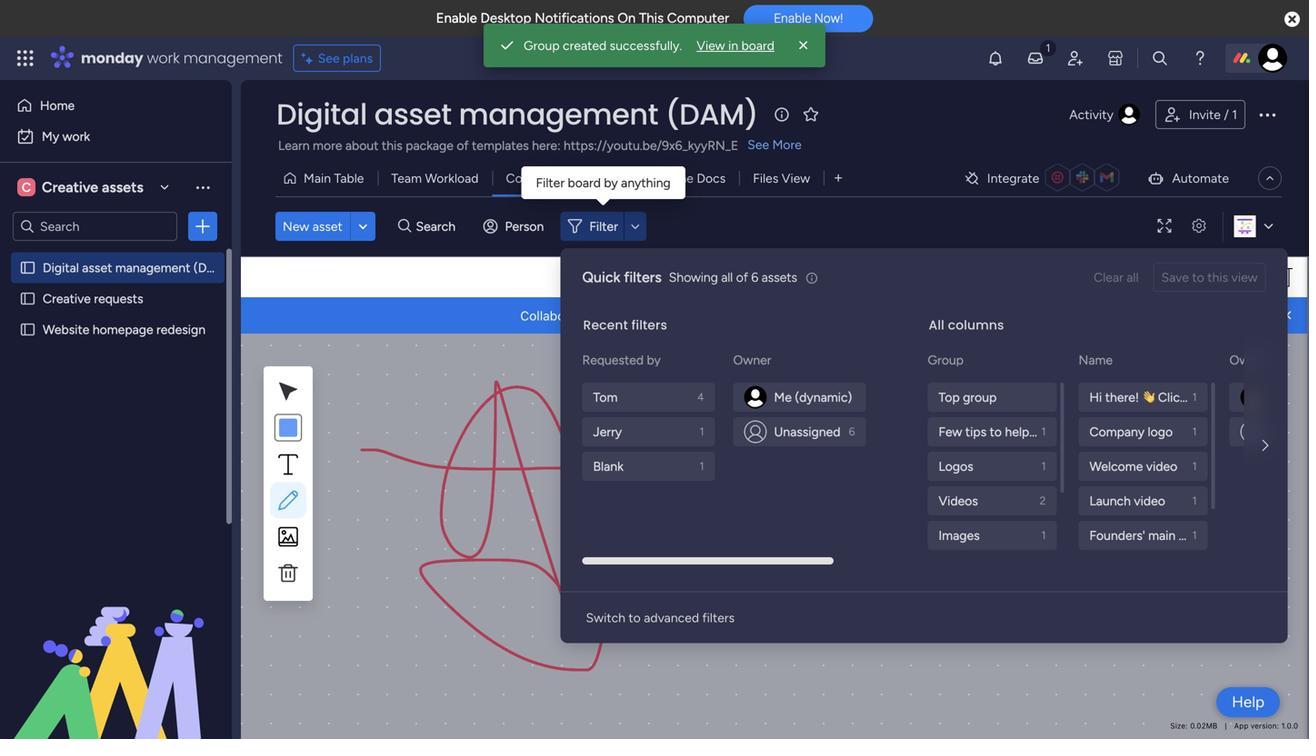 Task type: locate. For each thing, give the bounding box(es) containing it.
0 vertical spatial video
[[1146, 459, 1178, 474]]

asset up package
[[374, 94, 452, 135]]

see
[[318, 50, 340, 66], [748, 137, 769, 152]]

1 vertical spatial see
[[748, 137, 769, 152]]

computer
[[667, 10, 729, 26]]

arrow down image
[[624, 215, 646, 237]]

management
[[183, 48, 282, 68], [459, 94, 658, 135], [115, 260, 190, 275]]

see left plans
[[318, 50, 340, 66]]

1 horizontal spatial all
[[1127, 270, 1139, 285]]

lottie animation element
[[0, 555, 232, 739]]

group for group
[[928, 352, 964, 368]]

Search field
[[411, 214, 466, 239]]

1 all from the left
[[721, 270, 733, 285]]

person button
[[476, 212, 555, 241]]

(dynamic)
[[795, 390, 852, 405]]

2 enable from the left
[[774, 11, 811, 26]]

to for save
[[1192, 270, 1204, 285]]

1 horizontal spatial group
[[928, 352, 964, 368]]

list box containing digital asset management (dam)
[[0, 249, 232, 591]]

assets inside quick filters showing all of 6 assets
[[762, 270, 797, 285]]

1 horizontal spatial assets
[[762, 270, 797, 285]]

0 vertical spatial this
[[382, 138, 403, 153]]

0 horizontal spatial view
[[697, 38, 725, 53]]

1 for founders' main picture
[[1192, 529, 1197, 542]]

1 horizontal spatial board
[[742, 38, 775, 53]]

filter down here:
[[536, 175, 565, 190]]

1 vertical spatial filters
[[632, 316, 667, 334]]

enable inside button
[[774, 11, 811, 26]]

0 vertical spatial by
[[604, 175, 618, 190]]

4
[[697, 390, 704, 404]]

assets inside workspace selection element
[[102, 179, 143, 196]]

1 vertical spatial digital asset management (dam)
[[43, 260, 231, 275]]

public board image
[[19, 259, 36, 276], [19, 321, 36, 338]]

work
[[147, 48, 180, 68], [62, 129, 90, 144]]

1 horizontal spatial to
[[1192, 270, 1204, 285]]

help image
[[1191, 49, 1209, 67]]

digital asset management (dam) up requests
[[43, 260, 231, 275]]

0 horizontal spatial owner
[[733, 352, 771, 368]]

this left the view
[[1208, 270, 1228, 285]]

by right the "requested"
[[647, 352, 661, 368]]

redesign
[[156, 322, 206, 337]]

filter left arrow down icon
[[589, 219, 618, 234]]

of right package
[[457, 138, 469, 153]]

1 vertical spatial 6
[[849, 425, 855, 438]]

1 horizontal spatial by
[[647, 352, 661, 368]]

(dam)
[[665, 94, 758, 135], [193, 260, 231, 275]]

public board image for digital asset management (dam)
[[19, 259, 36, 276]]

https://youtu.be/9x6_kyyrn_e
[[564, 138, 738, 153]]

0 horizontal spatial digital
[[43, 260, 79, 275]]

1 vertical spatial this
[[1208, 270, 1228, 285]]

see inside learn more about this package of templates here: https://youtu.be/9x6_kyyrn_e see more
[[748, 137, 769, 152]]

by left the anything
[[604, 175, 618, 190]]

settings image
[[1185, 220, 1214, 233]]

0 horizontal spatial by
[[604, 175, 618, 190]]

see more link
[[746, 135, 804, 154]]

0 horizontal spatial assets
[[102, 179, 143, 196]]

requested by
[[582, 352, 661, 368]]

1 vertical spatial group
[[928, 352, 964, 368]]

1 horizontal spatial enable
[[774, 11, 811, 26]]

board
[[742, 38, 775, 53], [568, 175, 601, 190]]

view left in
[[697, 38, 725, 53]]

1 for company logo
[[1192, 425, 1197, 438]]

0 horizontal spatial to
[[629, 610, 641, 626]]

0 horizontal spatial asset
[[82, 260, 112, 275]]

options image
[[1256, 104, 1278, 125]]

filters right "recent"
[[632, 316, 667, 334]]

this right about
[[382, 138, 403, 153]]

0 vertical spatial work
[[147, 48, 180, 68]]

2 vertical spatial filters
[[702, 610, 735, 626]]

filter
[[536, 175, 565, 190], [589, 219, 618, 234]]

1 vertical spatial to
[[629, 610, 641, 626]]

1 public board image from the top
[[19, 259, 36, 276]]

main
[[1148, 528, 1176, 543]]

2 vertical spatial asset
[[82, 260, 112, 275]]

new asset button
[[275, 212, 350, 241]]

video for launch video
[[1134, 493, 1165, 509]]

about
[[345, 138, 379, 153]]

1 vertical spatial creative
[[43, 291, 91, 306]]

view
[[697, 38, 725, 53], [782, 170, 810, 186]]

all inside button
[[1127, 270, 1139, 285]]

0 horizontal spatial see
[[318, 50, 340, 66]]

group down notifications
[[524, 38, 560, 53]]

view right the files at the right of the page
[[782, 170, 810, 186]]

filter board by anything
[[536, 175, 671, 190]]

recent filters
[[583, 316, 667, 334]]

enable for enable now!
[[774, 11, 811, 26]]

1 horizontal spatial work
[[147, 48, 180, 68]]

john smith image
[[1258, 44, 1287, 73], [744, 386, 767, 409]]

1 for welcome video
[[1192, 460, 1197, 473]]

to for switch
[[629, 610, 641, 626]]

2 all from the left
[[1127, 270, 1139, 285]]

1 vertical spatial assets
[[762, 270, 797, 285]]

filter inside popup button
[[589, 219, 618, 234]]

0 horizontal spatial board
[[568, 175, 601, 190]]

filters right advanced
[[702, 610, 735, 626]]

1 image
[[1040, 37, 1056, 58]]

1 vertical spatial public board image
[[19, 321, 36, 338]]

open full screen image
[[1150, 220, 1179, 233]]

filters inside switch to advanced filters button
[[702, 610, 735, 626]]

show board description image
[[771, 105, 793, 124]]

1 vertical spatial asset
[[312, 219, 343, 234]]

0 horizontal spatial filter
[[536, 175, 565, 190]]

view inside button
[[782, 170, 810, 186]]

founders' main picture
[[1090, 528, 1219, 543]]

jerry
[[593, 424, 622, 440]]

dialog
[[561, 248, 1309, 643]]

home option
[[11, 91, 221, 120]]

files view button
[[739, 164, 824, 193]]

2 public board image from the top
[[19, 321, 36, 338]]

enable up close icon
[[774, 11, 811, 26]]

enable left desktop
[[436, 10, 477, 26]]

1 horizontal spatial view
[[782, 170, 810, 186]]

1 horizontal spatial digital asset management (dam)
[[276, 94, 758, 135]]

workspace selection element
[[17, 176, 146, 198]]

0 vertical spatial digital asset management (dam)
[[276, 94, 758, 135]]

1 horizontal spatial see
[[748, 137, 769, 152]]

public board image for website homepage redesign
[[19, 321, 36, 338]]

1 vertical spatial of
[[736, 270, 748, 285]]

0 horizontal spatial of
[[457, 138, 469, 153]]

6 down (dynamic)
[[849, 425, 855, 438]]

creative right the c
[[42, 179, 98, 196]]

view
[[1231, 270, 1258, 285]]

requested by group
[[582, 383, 719, 481]]

1 horizontal spatial owner group
[[1230, 383, 1309, 446]]

collapse board header image
[[1263, 171, 1277, 185]]

tom
[[593, 390, 618, 405]]

quick
[[582, 269, 621, 286]]

lottie animation image
[[0, 555, 232, 739]]

dapulse close image
[[1285, 10, 1300, 29]]

work right my at the left
[[62, 129, 90, 144]]

video up founders' main picture
[[1134, 493, 1165, 509]]

workspace image
[[17, 177, 35, 197]]

work for monday
[[147, 48, 180, 68]]

digital up creative requests
[[43, 260, 79, 275]]

here:
[[532, 138, 561, 153]]

1 vertical spatial (dam)
[[193, 260, 231, 275]]

filters for recent
[[632, 316, 667, 334]]

quick filters showing all of 6 assets
[[582, 269, 797, 286]]

0 horizontal spatial owner group
[[733, 383, 870, 446]]

main
[[304, 170, 331, 186]]

john smith image left me
[[744, 386, 767, 409]]

0 vertical spatial assets
[[102, 179, 143, 196]]

public board image up public board icon
[[19, 259, 36, 276]]

by
[[604, 175, 618, 190], [647, 352, 661, 368]]

see left the more
[[748, 137, 769, 152]]

successfully.
[[610, 38, 682, 53]]

dialog containing recent filters
[[561, 248, 1309, 643]]

of inside quick filters showing all of 6 assets
[[736, 270, 748, 285]]

0 vertical spatial filter
[[536, 175, 565, 190]]

select product image
[[16, 49, 35, 67]]

options image
[[194, 217, 212, 235]]

alert containing group created successfully.
[[484, 24, 826, 67]]

filters right quick
[[624, 269, 662, 286]]

assets up search in workspace field
[[102, 179, 143, 196]]

1 inside button
[[1232, 107, 1237, 122]]

all
[[721, 270, 733, 285], [1127, 270, 1139, 285]]

new asset
[[283, 219, 343, 234]]

1 horizontal spatial (dam)
[[665, 94, 758, 135]]

video for welcome video
[[1146, 459, 1178, 474]]

asset
[[374, 94, 452, 135], [312, 219, 343, 234], [82, 260, 112, 275]]

team workload
[[391, 170, 479, 186]]

save
[[1162, 270, 1189, 285]]

0 vertical spatial board
[[742, 38, 775, 53]]

in
[[728, 38, 738, 53]]

0 vertical spatial view
[[697, 38, 725, 53]]

launch
[[1090, 493, 1131, 509]]

templates
[[472, 138, 529, 153]]

more
[[313, 138, 342, 153]]

0 vertical spatial creative
[[42, 179, 98, 196]]

video down logo
[[1146, 459, 1178, 474]]

0 vertical spatial to
[[1192, 270, 1204, 285]]

1 for jerry
[[700, 425, 704, 438]]

home
[[40, 98, 75, 113]]

1 horizontal spatial of
[[736, 270, 748, 285]]

6 right showing
[[751, 270, 758, 285]]

0 horizontal spatial group
[[524, 38, 560, 53]]

1 owner group from the left
[[733, 383, 870, 446]]

digital asset management (dam)
[[276, 94, 758, 135], [43, 260, 231, 275]]

alert
[[484, 24, 826, 67]]

switch
[[586, 610, 625, 626]]

0 horizontal spatial all
[[721, 270, 733, 285]]

0 vertical spatial public board image
[[19, 259, 36, 276]]

creative for creative requests
[[43, 291, 91, 306]]

work right monday
[[147, 48, 180, 68]]

workload
[[425, 170, 479, 186]]

0 vertical spatial of
[[457, 138, 469, 153]]

video
[[1146, 459, 1178, 474], [1134, 493, 1165, 509]]

to right switch
[[629, 610, 641, 626]]

0 vertical spatial john smith image
[[1258, 44, 1287, 73]]

0 vertical spatial 6
[[751, 270, 758, 285]]

owner group
[[733, 383, 870, 446], [1230, 383, 1309, 446]]

0 vertical spatial group
[[524, 38, 560, 53]]

public board image
[[19, 290, 36, 307]]

2 vertical spatial management
[[115, 260, 190, 275]]

save to this view
[[1162, 270, 1258, 285]]

asset up creative requests
[[82, 260, 112, 275]]

main table
[[304, 170, 364, 186]]

0 vertical spatial filters
[[624, 269, 662, 286]]

website homepage redesign
[[43, 322, 206, 337]]

option
[[0, 251, 232, 255]]

asset right new
[[312, 219, 343, 234]]

1 vertical spatial board
[[568, 175, 601, 190]]

all right clear
[[1127, 270, 1139, 285]]

creative up the website
[[43, 291, 91, 306]]

john smith image
[[1241, 386, 1263, 409]]

(dam) up docs
[[665, 94, 758, 135]]

1 vertical spatial john smith image
[[744, 386, 767, 409]]

2
[[1040, 494, 1046, 507]]

0 horizontal spatial this
[[382, 138, 403, 153]]

list box
[[0, 249, 232, 591]]

Search in workspace field
[[38, 216, 152, 237]]

digital asset management (dam) up templates
[[276, 94, 758, 135]]

6 inside owner group
[[849, 425, 855, 438]]

2 owner group from the left
[[1230, 383, 1309, 446]]

enable
[[436, 10, 477, 26], [774, 11, 811, 26]]

integrate button
[[956, 159, 1132, 197]]

6
[[751, 270, 758, 285], [849, 425, 855, 438]]

assets right showing
[[762, 270, 797, 285]]

created
[[563, 38, 607, 53]]

1 vertical spatial view
[[782, 170, 810, 186]]

work inside option
[[62, 129, 90, 144]]

enable for enable desktop notifications on this computer
[[436, 10, 477, 26]]

digital up more
[[276, 94, 367, 135]]

me
[[774, 390, 792, 405]]

0 horizontal spatial work
[[62, 129, 90, 144]]

1 horizontal spatial asset
[[312, 219, 343, 234]]

enable now!
[[774, 11, 843, 26]]

picture
[[1179, 528, 1219, 543]]

0 vertical spatial asset
[[374, 94, 452, 135]]

group
[[524, 38, 560, 53], [928, 352, 964, 368]]

notifications
[[535, 10, 614, 26]]

0 horizontal spatial john smith image
[[744, 386, 767, 409]]

0 vertical spatial digital
[[276, 94, 367, 135]]

images
[[939, 528, 980, 543]]

john smith image down dapulse close icon
[[1258, 44, 1287, 73]]

1 horizontal spatial filter
[[589, 219, 618, 234]]

1 enable from the left
[[436, 10, 477, 26]]

0 horizontal spatial enable
[[436, 10, 477, 26]]

(dam) down options icon
[[193, 260, 231, 275]]

0 vertical spatial (dam)
[[665, 94, 758, 135]]

1 vertical spatial video
[[1134, 493, 1165, 509]]

unassigned
[[774, 424, 841, 440]]

work for my
[[62, 129, 90, 144]]

search everything image
[[1151, 49, 1169, 67]]

1 vertical spatial work
[[62, 129, 90, 144]]

all right showing
[[721, 270, 733, 285]]

all
[[929, 316, 945, 334]]

to
[[1192, 270, 1204, 285], [629, 610, 641, 626]]

requested
[[582, 352, 644, 368]]

1 vertical spatial filter
[[589, 219, 618, 234]]

0 horizontal spatial 6
[[751, 270, 758, 285]]

monday
[[81, 48, 143, 68]]

files view
[[753, 170, 810, 186]]

add to favorites image
[[802, 105, 820, 123]]

to right save
[[1192, 270, 1204, 285]]

enable desktop notifications on this computer
[[436, 10, 729, 26]]

my work option
[[11, 122, 221, 151]]

creative inside workspace selection element
[[42, 179, 98, 196]]

1 horizontal spatial this
[[1208, 270, 1228, 285]]

public board image down public board icon
[[19, 321, 36, 338]]

of right showing
[[736, 270, 748, 285]]

0 horizontal spatial (dam)
[[193, 260, 231, 275]]

group down all
[[928, 352, 964, 368]]

1 horizontal spatial owner
[[1230, 352, 1268, 368]]

0 vertical spatial see
[[318, 50, 340, 66]]

1 horizontal spatial 6
[[849, 425, 855, 438]]



Task type: describe. For each thing, give the bounding box(es) containing it.
launch video
[[1090, 493, 1165, 509]]

monday marketplace image
[[1106, 49, 1125, 67]]

more
[[772, 137, 802, 152]]

1 for blank
[[700, 460, 704, 473]]

columns
[[948, 316, 1004, 334]]

group created successfully.
[[524, 38, 682, 53]]

1 vertical spatial management
[[459, 94, 658, 135]]

1 for logos
[[1042, 460, 1046, 473]]

add view image
[[835, 172, 842, 185]]

switch to advanced filters button
[[579, 603, 742, 632]]

all columns
[[929, 316, 1004, 334]]

team workload button
[[378, 164, 492, 193]]

collaborative
[[506, 170, 581, 186]]

welcome video
[[1090, 459, 1178, 474]]

online docs button
[[643, 164, 739, 193]]

company
[[1090, 424, 1145, 440]]

top
[[939, 390, 960, 405]]

main table button
[[275, 164, 378, 193]]

logo
[[1148, 424, 1173, 440]]

asset inside button
[[312, 219, 343, 234]]

group
[[963, 390, 997, 405]]

view in board link
[[697, 36, 775, 55]]

team
[[391, 170, 422, 186]]

owner group containing me (dynamic)
[[733, 383, 870, 446]]

integrate
[[987, 170, 1040, 186]]

invite / 1
[[1189, 107, 1237, 122]]

homepage
[[93, 322, 153, 337]]

package
[[406, 138, 454, 153]]

6 inside quick filters showing all of 6 assets
[[751, 270, 758, 285]]

filter for filter
[[589, 219, 618, 234]]

see plans
[[318, 50, 373, 66]]

new
[[283, 219, 309, 234]]

see plans button
[[293, 45, 381, 72]]

now!
[[814, 11, 843, 26]]

automate
[[1172, 170, 1229, 186]]

logos
[[939, 459, 973, 474]]

plans
[[343, 50, 373, 66]]

automate button
[[1140, 164, 1236, 193]]

1 for images
[[1042, 529, 1046, 542]]

showing
[[669, 270, 718, 285]]

desktop
[[480, 10, 531, 26]]

blank
[[593, 459, 624, 474]]

of inside learn more about this package of templates here: https://youtu.be/9x6_kyyrn_e see more
[[457, 138, 469, 153]]

name
[[1079, 352, 1113, 368]]

filter button
[[560, 212, 646, 241]]

table
[[334, 170, 364, 186]]

notifications image
[[986, 49, 1005, 67]]

1 for launch video
[[1192, 494, 1197, 507]]

1 vertical spatial by
[[647, 352, 661, 368]]

advanced
[[644, 610, 699, 626]]

invite members image
[[1066, 49, 1085, 67]]

all inside quick filters showing all of 6 assets
[[721, 270, 733, 285]]

this inside button
[[1208, 270, 1228, 285]]

monday work management
[[81, 48, 282, 68]]

founders'
[[1090, 528, 1145, 543]]

group for group created successfully.
[[524, 38, 560, 53]]

home link
[[11, 91, 221, 120]]

company logo
[[1090, 424, 1173, 440]]

view in board
[[697, 38, 775, 53]]

asset inside list box
[[82, 260, 112, 275]]

angle down image
[[359, 220, 367, 233]]

c
[[22, 180, 31, 195]]

1 horizontal spatial john smith image
[[1258, 44, 1287, 73]]

welcome
[[1090, 459, 1143, 474]]

this inside learn more about this package of templates here: https://youtu.be/9x6_kyyrn_e see more
[[382, 138, 403, 153]]

clear all button
[[1087, 263, 1146, 292]]

recent
[[583, 316, 628, 334]]

anything
[[621, 175, 671, 190]]

collaborative whiteboard online docs
[[506, 170, 726, 186]]

enable now! button
[[744, 5, 873, 32]]

me (dynamic)
[[774, 390, 852, 405]]

files
[[753, 170, 779, 186]]

on
[[618, 10, 636, 26]]

save to this view button
[[1153, 263, 1266, 292]]

learn
[[278, 138, 310, 153]]

/
[[1224, 107, 1229, 122]]

see inside button
[[318, 50, 340, 66]]

help
[[1232, 693, 1265, 711]]

workspace options image
[[194, 178, 212, 196]]

1 owner from the left
[[733, 352, 771, 368]]

creative for creative assets
[[42, 179, 98, 196]]

name group
[[1079, 383, 1219, 585]]

1 vertical spatial digital
[[43, 260, 79, 275]]

filters for quick
[[624, 269, 662, 286]]

filter for filter board by anything
[[536, 175, 565, 190]]

help button
[[1217, 687, 1280, 717]]

0 vertical spatial management
[[183, 48, 282, 68]]

update feed image
[[1026, 49, 1045, 67]]

2 owner from the left
[[1230, 352, 1268, 368]]

1 horizontal spatial digital
[[276, 94, 367, 135]]

clear all
[[1094, 270, 1139, 285]]

activity
[[1069, 107, 1114, 122]]

switch to advanced filters
[[586, 610, 735, 626]]

my work link
[[11, 122, 221, 151]]

activity button
[[1062, 100, 1148, 129]]

my
[[42, 129, 59, 144]]

0 horizontal spatial digital asset management (dam)
[[43, 260, 231, 275]]

online
[[657, 170, 694, 186]]

Digital asset management (DAM) field
[[272, 94, 763, 135]]

collaborative whiteboard button
[[492, 164, 652, 193]]

close image
[[795, 36, 813, 55]]

my work
[[42, 129, 90, 144]]

creative assets
[[42, 179, 143, 196]]

person
[[505, 219, 544, 234]]

docs
[[697, 170, 726, 186]]

creative requests
[[43, 291, 143, 306]]

learn more about this package of templates here: https://youtu.be/9x6_kyyrn_e see more
[[278, 137, 802, 153]]

group group
[[928, 383, 1061, 619]]

2 horizontal spatial asset
[[374, 94, 452, 135]]

invite
[[1189, 107, 1221, 122]]

v2 search image
[[398, 216, 411, 237]]

this
[[639, 10, 664, 26]]

clear
[[1094, 270, 1124, 285]]



Task type: vqa. For each thing, say whether or not it's contained in the screenshot.
1st Owner group from right Owner
yes



